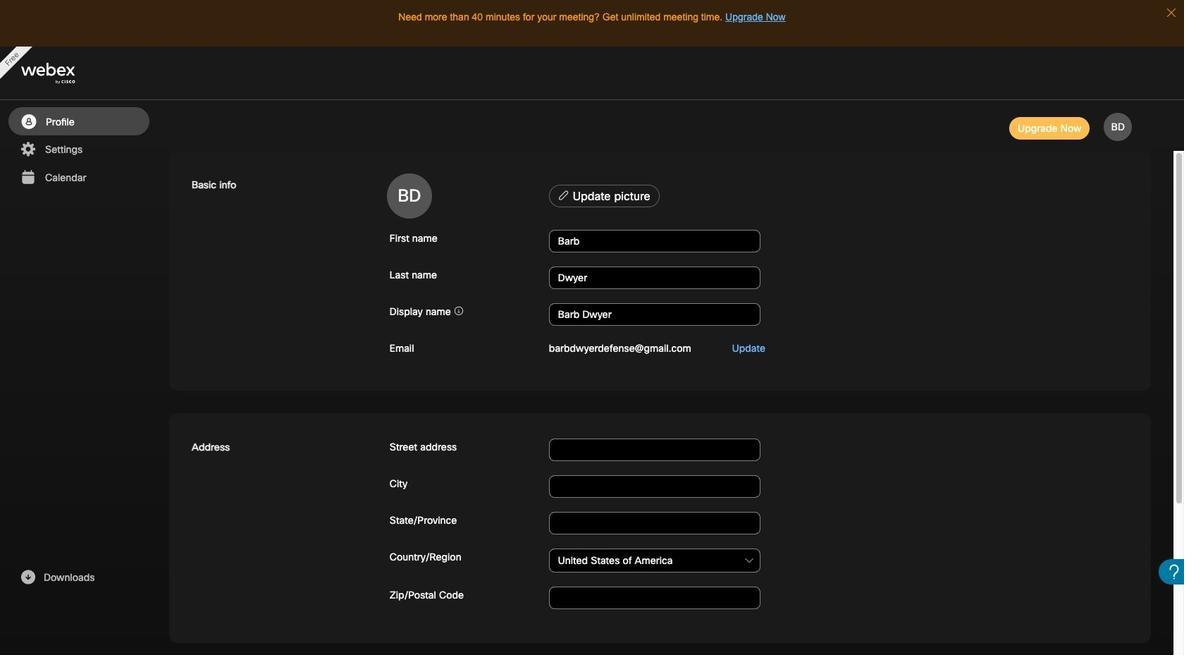 Task type: locate. For each thing, give the bounding box(es) containing it.
mds people circle_filled image
[[20, 114, 37, 130]]

mds content download_filled image
[[19, 569, 37, 586]]

None text field
[[549, 267, 761, 289], [549, 303, 761, 326], [549, 439, 761, 461], [549, 475, 761, 498], [549, 512, 761, 535], [549, 549, 761, 573], [549, 587, 761, 609], [549, 267, 761, 289], [549, 303, 761, 326], [549, 439, 761, 461], [549, 475, 761, 498], [549, 512, 761, 535], [549, 549, 761, 573], [549, 587, 761, 609]]

banner
[[0, 47, 1185, 100]]

None text field
[[549, 230, 761, 252]]

change profile picture element
[[546, 185, 1129, 212]]

cisco webex image
[[21, 63, 106, 84]]



Task type: describe. For each thing, give the bounding box(es) containing it.
mds edit_bold image
[[558, 190, 570, 201]]

mds settings_filled image
[[19, 141, 37, 158]]

mds meetings_filled image
[[19, 169, 37, 186]]



Task type: vqa. For each thing, say whether or not it's contained in the screenshot.
second "tab list" from the top of the page
no



